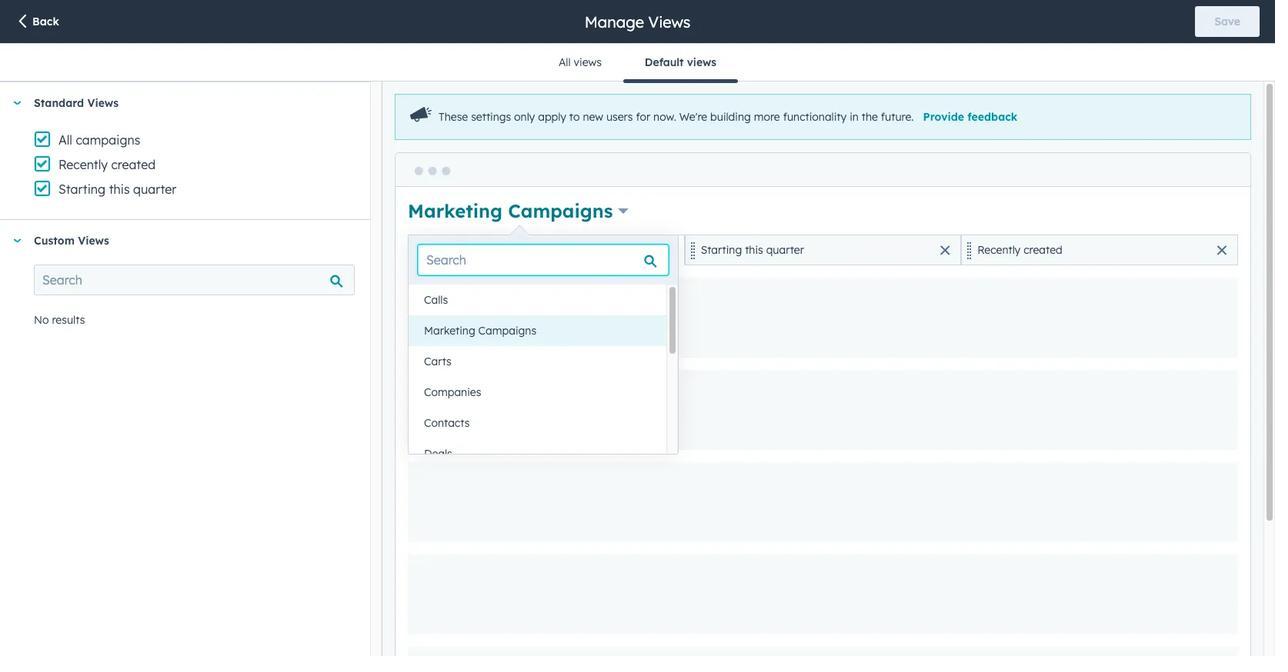 Task type: vqa. For each thing, say whether or not it's contained in the screenshot.
Account Setup element
no



Task type: describe. For each thing, give the bounding box(es) containing it.
back
[[32, 15, 59, 28]]

0 horizontal spatial starting
[[58, 182, 106, 197]]

save
[[1215, 15, 1241, 28]]

in
[[850, 110, 859, 124]]

list box containing calls
[[409, 285, 678, 470]]

marketing campaigns button
[[408, 198, 629, 224]]

0 horizontal spatial recently created
[[58, 157, 156, 172]]

to
[[569, 110, 580, 124]]

save button
[[1195, 6, 1260, 37]]

0 horizontal spatial campaigns
[[76, 132, 140, 148]]

apply
[[538, 110, 566, 124]]

functionality
[[783, 110, 847, 124]]

companies button
[[409, 377, 667, 408]]

back link
[[15, 13, 59, 31]]

views for manage views
[[649, 12, 691, 31]]

all inside "button"
[[424, 244, 436, 257]]

0 horizontal spatial created
[[111, 157, 156, 172]]

starting this quarter button
[[685, 235, 962, 265]]

contacts button
[[409, 408, 667, 439]]

0 vertical spatial all campaigns
[[58, 132, 140, 148]]

0 horizontal spatial this
[[109, 182, 130, 197]]

marketing campaigns inside button
[[424, 324, 537, 338]]

no
[[34, 313, 49, 327]]

standard views button
[[0, 82, 355, 124]]

now.
[[654, 110, 676, 124]]

navigation containing all views
[[537, 44, 738, 83]]

caret image for standard
[[12, 101, 22, 105]]

no results
[[34, 313, 85, 327]]

campaigns inside button
[[478, 324, 537, 338]]

this inside button
[[745, 244, 763, 257]]

marketing campaigns button
[[409, 316, 667, 346]]

settings
[[471, 110, 511, 124]]

default views button
[[623, 44, 738, 83]]

all inside button
[[559, 55, 571, 69]]

default
[[645, 55, 684, 69]]

calls
[[424, 293, 448, 307]]

building
[[711, 110, 751, 124]]

created inside "button"
[[1024, 244, 1063, 257]]

calls button
[[409, 285, 667, 316]]

results
[[52, 313, 85, 327]]

users
[[606, 110, 633, 124]]

companies
[[424, 386, 481, 399]]

deals button
[[409, 439, 667, 470]]

custom views
[[34, 234, 109, 248]]

recently created button
[[962, 235, 1238, 265]]

default views
[[645, 55, 717, 69]]

marketing inside dropdown button
[[408, 199, 503, 222]]

page section element
[[0, 0, 1275, 43]]

views for standard views
[[87, 96, 119, 110]]



Task type: locate. For each thing, give the bounding box(es) containing it.
1 vertical spatial starting
[[701, 244, 742, 257]]

1 vertical spatial starting this quarter
[[701, 244, 804, 257]]

campaigns up carts button
[[478, 324, 537, 338]]

caret image left standard
[[12, 101, 22, 105]]

2 horizontal spatial all
[[559, 55, 571, 69]]

views right custom
[[78, 234, 109, 248]]

views
[[574, 55, 602, 69], [687, 55, 717, 69]]

deals
[[424, 447, 452, 461]]

views down the manage in the top of the page
[[574, 55, 602, 69]]

starting this quarter inside button
[[701, 244, 804, 257]]

marketing inside button
[[424, 324, 475, 338]]

0 horizontal spatial starting this quarter
[[58, 182, 177, 197]]

campaigns up calls
[[439, 244, 496, 257]]

1 horizontal spatial all
[[424, 244, 436, 257]]

carts
[[424, 355, 452, 369]]

standard
[[34, 96, 84, 110]]

1 vertical spatial all
[[58, 132, 72, 148]]

1 horizontal spatial quarter
[[766, 244, 804, 257]]

1 horizontal spatial campaigns
[[439, 244, 496, 257]]

campaigns
[[508, 199, 613, 222], [478, 324, 537, 338]]

views inside page section element
[[649, 12, 691, 31]]

views right default in the top of the page
[[687, 55, 717, 69]]

carts button
[[409, 346, 667, 377]]

views for all views
[[574, 55, 602, 69]]

views for default views
[[687, 55, 717, 69]]

1 caret image from the top
[[12, 101, 22, 105]]

0 vertical spatial all
[[559, 55, 571, 69]]

1 horizontal spatial created
[[1024, 244, 1063, 257]]

0 vertical spatial campaigns
[[76, 132, 140, 148]]

new
[[583, 110, 603, 124]]

campaigns
[[76, 132, 140, 148], [439, 244, 496, 257]]

starting
[[58, 182, 106, 197], [701, 244, 742, 257]]

all up to
[[559, 55, 571, 69]]

we're
[[679, 110, 707, 124]]

1 horizontal spatial starting
[[701, 244, 742, 257]]

all campaigns inside "button"
[[424, 244, 496, 257]]

1 horizontal spatial views
[[687, 55, 717, 69]]

1 vertical spatial recently
[[978, 244, 1021, 257]]

all down standard
[[58, 132, 72, 148]]

1 vertical spatial marketing campaigns
[[424, 324, 537, 338]]

list box
[[409, 285, 678, 470]]

all views
[[559, 55, 602, 69]]

contacts
[[424, 416, 470, 430]]

all campaigns button
[[408, 235, 685, 265]]

0 vertical spatial starting
[[58, 182, 106, 197]]

campaigns inside dropdown button
[[508, 199, 613, 222]]

0 vertical spatial starting this quarter
[[58, 182, 177, 197]]

campaigns up all campaigns "button"
[[508, 199, 613, 222]]

2 vertical spatial views
[[78, 234, 109, 248]]

provide
[[923, 110, 964, 124]]

quarter inside starting this quarter button
[[766, 244, 804, 257]]

0 horizontal spatial recently
[[58, 157, 108, 172]]

caret image inside custom views dropdown button
[[12, 239, 22, 243]]

caret image inside standard views dropdown button
[[12, 101, 22, 105]]

views inside all views button
[[574, 55, 602, 69]]

0 vertical spatial recently created
[[58, 157, 156, 172]]

these
[[439, 110, 468, 124]]

1 horizontal spatial recently
[[978, 244, 1021, 257]]

1 vertical spatial views
[[87, 96, 119, 110]]

custom views button
[[0, 220, 355, 262]]

marketing campaigns inside dropdown button
[[408, 199, 613, 222]]

0 horizontal spatial views
[[574, 55, 602, 69]]

0 vertical spatial marketing
[[408, 199, 503, 222]]

feedback
[[968, 110, 1018, 124]]

0 vertical spatial marketing campaigns
[[408, 199, 613, 222]]

0 vertical spatial views
[[649, 12, 691, 31]]

1 vertical spatial all campaigns
[[424, 244, 496, 257]]

views right standard
[[87, 96, 119, 110]]

campaigns inside "button"
[[439, 244, 496, 257]]

0 horizontal spatial all
[[58, 132, 72, 148]]

1 vertical spatial campaigns
[[439, 244, 496, 257]]

all
[[559, 55, 571, 69], [58, 132, 72, 148], [424, 244, 436, 257]]

standard views
[[34, 96, 119, 110]]

all campaigns down standard views
[[58, 132, 140, 148]]

views inside default views button
[[687, 55, 717, 69]]

views up default in the top of the page
[[649, 12, 691, 31]]

2 views from the left
[[687, 55, 717, 69]]

custom
[[34, 234, 75, 248]]

2 vertical spatial all
[[424, 244, 436, 257]]

marketing campaigns up all campaigns "button"
[[408, 199, 613, 222]]

these settings only apply to new users for now. we're building more functionality in the future.
[[439, 110, 914, 124]]

this
[[109, 182, 130, 197], [745, 244, 763, 257]]

1 vertical spatial marketing
[[424, 324, 475, 338]]

provide feedback
[[923, 110, 1018, 124]]

recently created inside "button"
[[978, 244, 1063, 257]]

caret image left custom
[[12, 239, 22, 243]]

0 vertical spatial recently
[[58, 157, 108, 172]]

0 vertical spatial caret image
[[12, 101, 22, 105]]

1 vertical spatial recently created
[[978, 244, 1063, 257]]

all up calls
[[424, 244, 436, 257]]

marketing campaigns
[[408, 199, 613, 222], [424, 324, 537, 338]]

views
[[649, 12, 691, 31], [87, 96, 119, 110], [78, 234, 109, 248]]

0 vertical spatial created
[[111, 157, 156, 172]]

1 horizontal spatial recently created
[[978, 244, 1063, 257]]

provide feedback button
[[923, 110, 1018, 124]]

marketing
[[408, 199, 503, 222], [424, 324, 475, 338]]

views for custom views
[[78, 234, 109, 248]]

1 horizontal spatial all campaigns
[[424, 244, 496, 257]]

manage views
[[585, 12, 691, 31]]

0 horizontal spatial all campaigns
[[58, 132, 140, 148]]

1 views from the left
[[574, 55, 602, 69]]

created
[[111, 157, 156, 172], [1024, 244, 1063, 257]]

2 caret image from the top
[[12, 239, 22, 243]]

quarter
[[133, 182, 177, 197], [766, 244, 804, 257]]

0 horizontal spatial quarter
[[133, 182, 177, 197]]

all campaigns
[[58, 132, 140, 148], [424, 244, 496, 257]]

manage
[[585, 12, 644, 31]]

recently created
[[58, 157, 156, 172], [978, 244, 1063, 257]]

starting inside button
[[701, 244, 742, 257]]

1 horizontal spatial this
[[745, 244, 763, 257]]

Search search field
[[418, 245, 669, 276]]

0 vertical spatial quarter
[[133, 182, 177, 197]]

1 vertical spatial campaigns
[[478, 324, 537, 338]]

1 vertical spatial caret image
[[12, 239, 22, 243]]

campaigns down standard views
[[76, 132, 140, 148]]

caret image for custom
[[12, 239, 22, 243]]

the
[[862, 110, 878, 124]]

1 vertical spatial this
[[745, 244, 763, 257]]

caret image
[[12, 101, 22, 105], [12, 239, 22, 243]]

1 vertical spatial quarter
[[766, 244, 804, 257]]

1 vertical spatial created
[[1024, 244, 1063, 257]]

0 vertical spatial this
[[109, 182, 130, 197]]

1 horizontal spatial starting this quarter
[[701, 244, 804, 257]]

0 vertical spatial campaigns
[[508, 199, 613, 222]]

all campaigns up calls
[[424, 244, 496, 257]]

only
[[514, 110, 535, 124]]

for
[[636, 110, 651, 124]]

future.
[[881, 110, 914, 124]]

starting this quarter
[[58, 182, 177, 197], [701, 244, 804, 257]]

Search search field
[[34, 265, 355, 296]]

more
[[754, 110, 780, 124]]

recently inside "button"
[[978, 244, 1021, 257]]

navigation
[[537, 44, 738, 83]]

all views button
[[537, 44, 623, 81]]

marketing campaigns up carts
[[424, 324, 537, 338]]

recently
[[58, 157, 108, 172], [978, 244, 1021, 257]]



